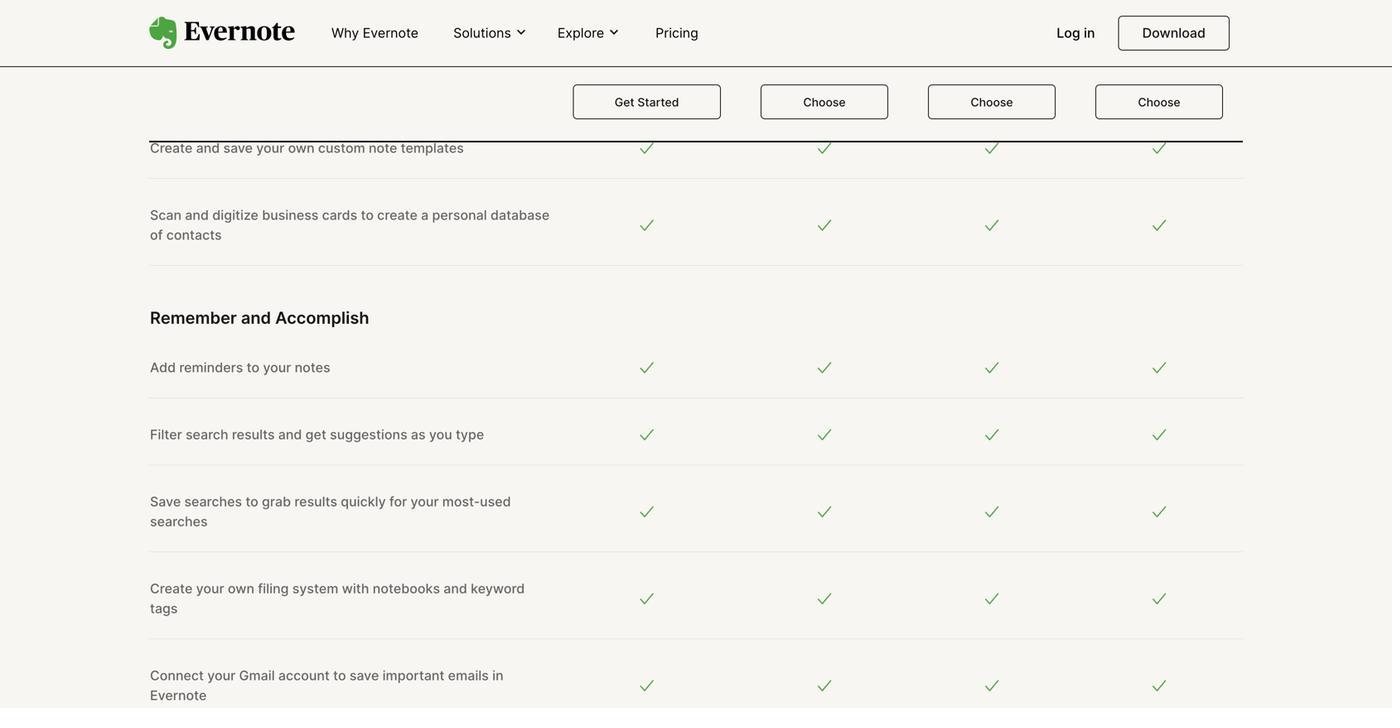 Task type: describe. For each thing, give the bounding box(es) containing it.
reminders
[[179, 360, 243, 376]]

and left get
[[278, 427, 302, 443]]

scan and digitize business cards to create a personal database of contacts
[[150, 207, 550, 243]]

1 choose link from the left
[[761, 85, 889, 120]]

add
[[150, 360, 176, 376]]

your left the notes
[[263, 360, 291, 376]]

quickly
[[341, 494, 386, 510]]

and inside scan and digitize business cards to create a personal database of contacts
[[185, 207, 209, 223]]

to inside the connect your gmail account to save important emails in evernote
[[333, 668, 346, 684]]

images
[[212, 6, 258, 22]]

to right reminders
[[247, 360, 260, 376]]

your inside the connect your gmail account to save important emails in evernote
[[207, 668, 236, 684]]

explore button
[[553, 24, 626, 42]]

create and save your own custom note templates
[[150, 140, 464, 156]]

your inside create your own filing system with notebooks and keyword tags
[[196, 581, 224, 597]]

with
[[342, 581, 369, 597]]

suggestions
[[330, 427, 408, 443]]

important
[[383, 668, 445, 684]]

emails
[[448, 668, 489, 684]]

why evernote
[[332, 25, 419, 41]]

create for create and save your own custom note templates
[[150, 140, 193, 156]]

account
[[279, 668, 330, 684]]

log in
[[1057, 25, 1096, 41]]

accomplish
[[275, 308, 369, 328]]

create your own filing system with notebooks and keyword tags
[[150, 581, 525, 617]]

why
[[332, 25, 359, 41]]

explore
[[558, 25, 605, 41]]

as
[[411, 427, 426, 443]]

keyword
[[471, 581, 525, 597]]

of
[[150, 227, 163, 243]]

0 vertical spatial save
[[223, 140, 253, 156]]

get started link
[[573, 85, 721, 120]]

results inside save searches to grab results quickly for your most-used searches
[[295, 494, 337, 510]]

solutions
[[454, 25, 511, 41]]

database
[[491, 207, 550, 223]]

you
[[429, 427, 452, 443]]

save inside the connect your gmail account to save important emails in evernote
[[350, 668, 379, 684]]

and left pdfs
[[261, 6, 285, 22]]

get
[[306, 427, 327, 443]]

in inside log in link
[[1085, 25, 1096, 41]]

evernote inside "link"
[[363, 25, 419, 41]]

pdfs
[[288, 6, 321, 22]]

get
[[615, 96, 635, 110]]

and inside create your own filing system with notebooks and keyword tags
[[444, 581, 468, 597]]

and up add reminders to your notes
[[241, 308, 271, 328]]

and up digitize
[[196, 140, 220, 156]]

in inside the connect your gmail account to save important emails in evernote
[[493, 668, 504, 684]]

3 choose link from the left
[[1096, 85, 1224, 120]]

most-
[[443, 494, 480, 510]]

2 choose link from the left
[[929, 85, 1056, 120]]

1 choose from the left
[[804, 96, 846, 110]]

filter search results and get suggestions as you type
[[150, 427, 484, 443]]

to inside scan and digitize business cards to create a personal database of contacts
[[361, 207, 374, 223]]

for
[[390, 494, 407, 510]]

add reminders to your notes
[[150, 360, 331, 376]]

type
[[456, 427, 484, 443]]

download link
[[1119, 16, 1230, 51]]



Task type: locate. For each thing, give the bounding box(es) containing it.
why evernote link
[[322, 18, 429, 49]]

grab
[[262, 494, 291, 510]]

1 horizontal spatial evernote
[[363, 25, 419, 41]]

0 horizontal spatial evernote
[[150, 688, 207, 704]]

results
[[232, 427, 275, 443], [295, 494, 337, 510]]

in right log
[[1085, 25, 1096, 41]]

solutions button
[[449, 24, 533, 42]]

0 vertical spatial in
[[1085, 25, 1096, 41]]

used
[[480, 494, 511, 510]]

your
[[256, 140, 285, 156], [263, 360, 291, 376], [411, 494, 439, 510], [196, 581, 224, 597], [207, 668, 236, 684]]

in
[[1085, 25, 1096, 41], [493, 668, 504, 684]]

2 horizontal spatial choose link
[[1096, 85, 1224, 120]]

1 horizontal spatial choose
[[971, 96, 1014, 110]]

results right grab
[[295, 494, 337, 510]]

digitize
[[212, 207, 259, 223]]

contacts
[[166, 227, 222, 243]]

own left "custom"
[[288, 140, 315, 156]]

save searches to grab results quickly for your most-used searches
[[150, 494, 511, 530]]

1 create from the top
[[150, 140, 193, 156]]

pricing link
[[646, 18, 709, 49]]

to left grab
[[246, 494, 259, 510]]

evernote down connect
[[150, 688, 207, 704]]

your left gmail
[[207, 668, 236, 684]]

templates
[[401, 140, 464, 156]]

filing
[[258, 581, 289, 597]]

in right emails
[[493, 668, 504, 684]]

create
[[150, 140, 193, 156], [150, 581, 193, 597]]

0 vertical spatial own
[[288, 140, 315, 156]]

and left keyword
[[444, 581, 468, 597]]

0 vertical spatial evernote
[[363, 25, 419, 41]]

searches
[[184, 494, 242, 510], [150, 514, 208, 530]]

create up tags
[[150, 581, 193, 597]]

pricing
[[656, 25, 699, 41]]

save left important
[[350, 668, 379, 684]]

log in link
[[1047, 18, 1106, 49]]

save
[[223, 140, 253, 156], [350, 668, 379, 684]]

1 vertical spatial evernote
[[150, 688, 207, 704]]

evernote right why
[[363, 25, 419, 41]]

custom
[[318, 140, 365, 156]]

and up contacts
[[185, 207, 209, 223]]

connect
[[150, 668, 204, 684]]

cards
[[322, 207, 358, 223]]

a
[[421, 207, 429, 223]]

1 vertical spatial in
[[493, 668, 504, 684]]

annotate
[[150, 6, 208, 22]]

get started
[[615, 96, 680, 110]]

gmail
[[239, 668, 275, 684]]

1 vertical spatial save
[[350, 668, 379, 684]]

tags
[[150, 601, 178, 617]]

0 horizontal spatial own
[[228, 581, 255, 597]]

notebooks
[[373, 581, 440, 597]]

personal
[[432, 207, 487, 223]]

remember and accomplish
[[150, 308, 369, 328]]

1 horizontal spatial own
[[288, 140, 315, 156]]

your inside save searches to grab results quickly for your most-used searches
[[411, 494, 439, 510]]

1 horizontal spatial save
[[350, 668, 379, 684]]

1 horizontal spatial in
[[1085, 25, 1096, 41]]

download
[[1143, 25, 1206, 41]]

evernote logo image
[[149, 17, 295, 50]]

notes
[[295, 360, 331, 376]]

searches down save
[[150, 514, 208, 530]]

teams
[[1135, 41, 1185, 57]]

annotate images and pdfs
[[150, 6, 321, 22]]

remember
[[150, 308, 237, 328]]

create inside create your own filing system with notebooks and keyword tags
[[150, 581, 193, 597]]

own
[[288, 140, 315, 156], [228, 581, 255, 597]]

0 horizontal spatial results
[[232, 427, 275, 443]]

1 vertical spatial searches
[[150, 514, 208, 530]]

choose
[[804, 96, 846, 110], [971, 96, 1014, 110], [1139, 96, 1181, 110]]

to
[[361, 207, 374, 223], [247, 360, 260, 376], [246, 494, 259, 510], [333, 668, 346, 684]]

0 horizontal spatial in
[[493, 668, 504, 684]]

1 vertical spatial results
[[295, 494, 337, 510]]

own left the filing
[[228, 581, 255, 597]]

1 vertical spatial own
[[228, 581, 255, 597]]

connect your gmail account to save important emails in evernote
[[150, 668, 504, 704]]

2 horizontal spatial choose
[[1139, 96, 1181, 110]]

save
[[150, 494, 181, 510]]

searches right save
[[184, 494, 242, 510]]

your left the filing
[[196, 581, 224, 597]]

1 vertical spatial create
[[150, 581, 193, 597]]

and
[[261, 6, 285, 22], [196, 140, 220, 156], [185, 207, 209, 223], [241, 308, 271, 328], [278, 427, 302, 443], [444, 581, 468, 597]]

business
[[262, 207, 319, 223]]

note
[[369, 140, 398, 156]]

search
[[186, 427, 229, 443]]

your right the for
[[411, 494, 439, 510]]

started
[[638, 96, 680, 110]]

2 create from the top
[[150, 581, 193, 597]]

to right account
[[333, 668, 346, 684]]

your up business
[[256, 140, 285, 156]]

0 vertical spatial results
[[232, 427, 275, 443]]

0 horizontal spatial choose
[[804, 96, 846, 110]]

scan
[[150, 207, 182, 223]]

to inside save searches to grab results quickly for your most-used searches
[[246, 494, 259, 510]]

0 vertical spatial searches
[[184, 494, 242, 510]]

2 choose from the left
[[971, 96, 1014, 110]]

log
[[1057, 25, 1081, 41]]

own inside create your own filing system with notebooks and keyword tags
[[228, 581, 255, 597]]

3 choose from the left
[[1139, 96, 1181, 110]]

0 vertical spatial create
[[150, 140, 193, 156]]

1 horizontal spatial choose link
[[929, 85, 1056, 120]]

results right search
[[232, 427, 275, 443]]

system
[[293, 581, 339, 597]]

to right cards
[[361, 207, 374, 223]]

filter
[[150, 427, 182, 443]]

evernote inside the connect your gmail account to save important emails in evernote
[[150, 688, 207, 704]]

create for create your own filing system with notebooks and keyword tags
[[150, 581, 193, 597]]

choose link
[[761, 85, 889, 120], [929, 85, 1056, 120], [1096, 85, 1224, 120]]

create up scan
[[150, 140, 193, 156]]

create
[[377, 207, 418, 223]]

0 horizontal spatial choose link
[[761, 85, 889, 120]]

0 horizontal spatial save
[[223, 140, 253, 156]]

evernote
[[363, 25, 419, 41], [150, 688, 207, 704]]

1 horizontal spatial results
[[295, 494, 337, 510]]

save up digitize
[[223, 140, 253, 156]]



Task type: vqa. For each thing, say whether or not it's contained in the screenshot.
capture
no



